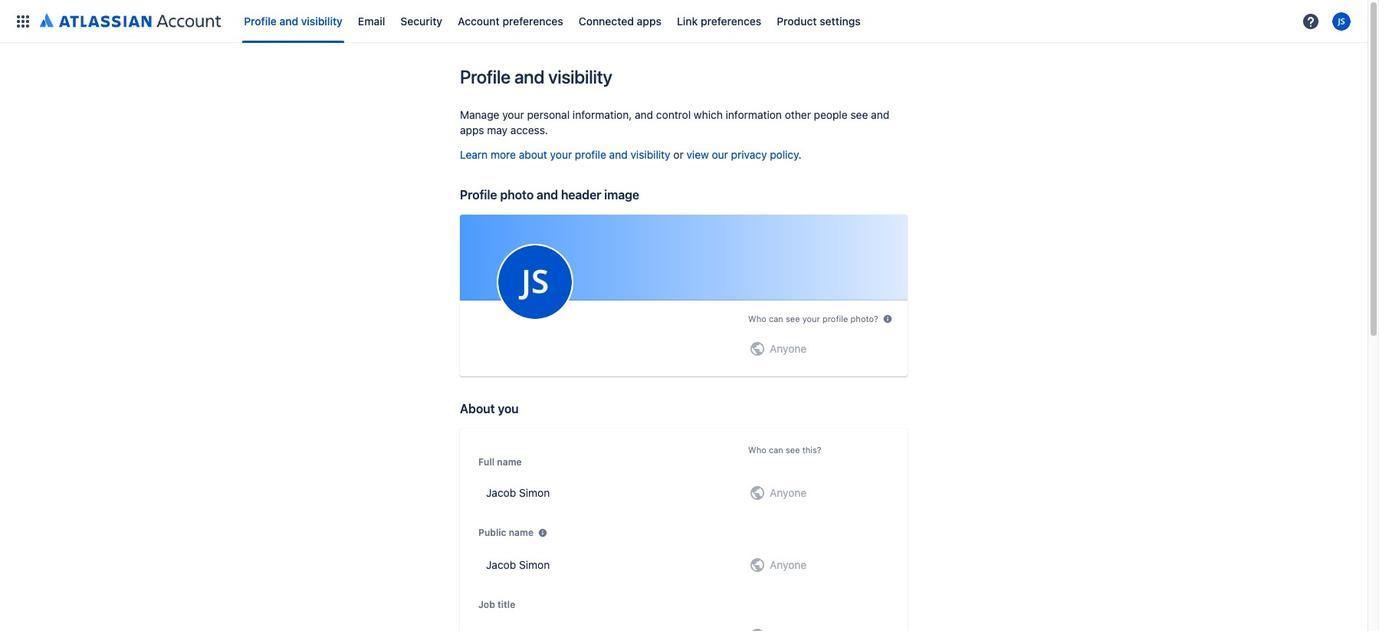 Task type: vqa. For each thing, say whether or not it's contained in the screenshot.
I
no



Task type: locate. For each thing, give the bounding box(es) containing it.
profile and visibility
[[244, 14, 343, 27], [460, 66, 612, 87]]

learn more about your profile and visibility or view our privacy policy .
[[460, 148, 802, 161]]

see left photo?
[[786, 314, 800, 324]]

who
[[748, 314, 767, 324], [748, 445, 767, 455]]

2 vertical spatial anyone
[[770, 558, 807, 571]]

account preferences
[[458, 14, 563, 27]]

0 vertical spatial can
[[769, 314, 784, 324]]

privacy
[[731, 148, 767, 161]]

1 vertical spatial can
[[769, 445, 784, 455]]

1 horizontal spatial profile
[[823, 314, 848, 324]]

preferences for account preferences
[[503, 14, 563, 27]]

email
[[358, 14, 385, 27]]

1 vertical spatial profile
[[823, 314, 848, 324]]

view our privacy policy link
[[687, 148, 799, 161]]

2 vertical spatial see
[[786, 445, 800, 455]]

see
[[851, 108, 868, 121], [786, 314, 800, 324], [786, 445, 800, 455]]

1 vertical spatial see
[[786, 314, 800, 324]]

2 vertical spatial profile
[[460, 188, 497, 202]]

can for this?
[[769, 445, 784, 455]]

simon down the public name
[[519, 558, 550, 571]]

2 horizontal spatial your
[[803, 314, 820, 324]]

access.
[[511, 123, 548, 136]]

your for learn
[[550, 148, 572, 161]]

name
[[497, 456, 522, 468], [509, 527, 534, 538]]

jacob simon down full name
[[486, 486, 550, 499]]

preferences
[[503, 14, 563, 27], [701, 14, 762, 27]]

your right about
[[550, 148, 572, 161]]

manage
[[460, 108, 500, 121]]

settings
[[820, 14, 861, 27]]

your
[[502, 108, 524, 121], [550, 148, 572, 161], [803, 314, 820, 324]]

0 vertical spatial visibility
[[301, 14, 343, 27]]

0 vertical spatial profile and visibility
[[244, 14, 343, 27]]

name for public name
[[509, 527, 534, 538]]

banner
[[0, 0, 1368, 43]]

visibility up information,
[[548, 66, 612, 87]]

job title
[[478, 599, 516, 610]]

1 vertical spatial simon
[[519, 558, 550, 571]]

0 vertical spatial anyone
[[770, 342, 807, 355]]

0 vertical spatial profile
[[575, 148, 606, 161]]

which
[[694, 108, 723, 121]]

1 horizontal spatial apps
[[637, 14, 662, 27]]

help image
[[1302, 12, 1320, 30]]

1 vertical spatial apps
[[460, 123, 484, 136]]

1 horizontal spatial preferences
[[701, 14, 762, 27]]

0 horizontal spatial profile and visibility
[[244, 14, 343, 27]]

profile
[[244, 14, 277, 27], [460, 66, 511, 87], [460, 188, 497, 202]]

0 horizontal spatial profile
[[575, 148, 606, 161]]

profile for and
[[575, 148, 606, 161]]

profile up header
[[575, 148, 606, 161]]

2 preferences from the left
[[701, 14, 762, 27]]

0 horizontal spatial your
[[502, 108, 524, 121]]

link preferences link
[[672, 9, 766, 33]]

jacob simon down the public name
[[486, 558, 550, 571]]

0 vertical spatial your
[[502, 108, 524, 121]]

0 vertical spatial jacob simon
[[486, 486, 550, 499]]

2 who from the top
[[748, 445, 767, 455]]

0 vertical spatial jacob
[[486, 486, 516, 499]]

preferences right link
[[701, 14, 762, 27]]

anyone
[[770, 342, 807, 355], [770, 486, 807, 499], [770, 558, 807, 571]]

1 can from the top
[[769, 314, 784, 324]]

jacob down the public name
[[486, 558, 516, 571]]

see right people
[[851, 108, 868, 121]]

switch to... image
[[14, 12, 32, 30]]

can
[[769, 314, 784, 324], [769, 445, 784, 455]]

title
[[498, 599, 516, 610]]

0 vertical spatial name
[[497, 456, 522, 468]]

2 horizontal spatial visibility
[[631, 148, 671, 161]]

simon
[[519, 486, 550, 499], [519, 558, 550, 571]]

people
[[814, 108, 848, 121]]

about
[[460, 402, 495, 416]]

0 vertical spatial who
[[748, 314, 767, 324]]

0 vertical spatial see
[[851, 108, 868, 121]]

learn
[[460, 148, 488, 161]]

2 can from the top
[[769, 445, 784, 455]]

this?
[[803, 445, 822, 455]]

or
[[674, 148, 684, 161]]

1 vertical spatial your
[[550, 148, 572, 161]]

who can see this?
[[748, 445, 822, 455]]

apps left link
[[637, 14, 662, 27]]

1 vertical spatial jacob simon
[[486, 558, 550, 571]]

1 vertical spatial anyone
[[770, 486, 807, 499]]

1 vertical spatial name
[[509, 527, 534, 538]]

0 vertical spatial apps
[[637, 14, 662, 27]]

0 horizontal spatial visibility
[[301, 14, 343, 27]]

preferences right account
[[503, 14, 563, 27]]

1 vertical spatial jacob
[[486, 558, 516, 571]]

0 vertical spatial simon
[[519, 486, 550, 499]]

apps
[[637, 14, 662, 27], [460, 123, 484, 136]]

your left photo?
[[803, 314, 820, 324]]

see for who can see your profile photo?
[[786, 314, 800, 324]]

jacob down full name
[[486, 486, 516, 499]]

jacob simon
[[486, 486, 550, 499], [486, 558, 550, 571]]

visibility
[[301, 14, 343, 27], [548, 66, 612, 87], [631, 148, 671, 161]]

visibility left email
[[301, 14, 343, 27]]

1 anyone from the top
[[770, 342, 807, 355]]

and
[[280, 14, 298, 27], [514, 66, 545, 87], [635, 108, 653, 121], [871, 108, 890, 121], [609, 148, 628, 161], [537, 188, 558, 202]]

information,
[[573, 108, 632, 121]]

1 who from the top
[[748, 314, 767, 324]]

see left this?
[[786, 445, 800, 455]]

1 horizontal spatial profile and visibility
[[460, 66, 612, 87]]

your up may at left
[[502, 108, 524, 121]]

jacob
[[486, 486, 516, 499], [486, 558, 516, 571]]

you
[[498, 402, 519, 416]]

1 horizontal spatial your
[[550, 148, 572, 161]]

header
[[561, 188, 601, 202]]

full name
[[478, 456, 522, 468]]

profile and visibility link
[[239, 9, 347, 33]]

apps down manage
[[460, 123, 484, 136]]

0 horizontal spatial preferences
[[503, 14, 563, 27]]

product settings
[[777, 14, 861, 27]]

2 vertical spatial visibility
[[631, 148, 671, 161]]

1 vertical spatial who
[[748, 445, 767, 455]]

product
[[777, 14, 817, 27]]

account
[[458, 14, 500, 27]]

name right full
[[497, 456, 522, 468]]

profile and visibility inside manage profile menu element
[[244, 14, 343, 27]]

2 vertical spatial your
[[803, 314, 820, 324]]

profile left photo?
[[823, 314, 848, 324]]

2 jacob from the top
[[486, 558, 516, 571]]

simon down full name
[[519, 486, 550, 499]]

profile
[[575, 148, 606, 161], [823, 314, 848, 324]]

name right public
[[509, 527, 534, 538]]

1 vertical spatial profile and visibility
[[460, 66, 612, 87]]

1 vertical spatial visibility
[[548, 66, 612, 87]]

1 preferences from the left
[[503, 14, 563, 27]]

0 horizontal spatial apps
[[460, 123, 484, 136]]

who for who can see this?
[[748, 445, 767, 455]]

full
[[478, 456, 495, 468]]

visibility left or
[[631, 148, 671, 161]]



Task type: describe. For each thing, give the bounding box(es) containing it.
preferences for link preferences
[[701, 14, 762, 27]]

1 jacob simon from the top
[[486, 486, 550, 499]]

name for full name
[[497, 456, 522, 468]]

2 simon from the top
[[519, 558, 550, 571]]

security
[[401, 14, 443, 27]]

profile for photo?
[[823, 314, 848, 324]]

about
[[519, 148, 547, 161]]

personal
[[527, 108, 570, 121]]

security link
[[396, 9, 447, 33]]

public name
[[478, 527, 534, 538]]

our
[[712, 148, 728, 161]]

visibility inside manage profile menu element
[[301, 14, 343, 27]]

email link
[[353, 9, 390, 33]]

your inside manage your personal information, and control which information other people see and apps may access.
[[502, 108, 524, 121]]

policy
[[770, 148, 799, 161]]

information
[[726, 108, 782, 121]]

about you
[[460, 402, 519, 416]]

product settings link
[[772, 9, 865, 33]]

view
[[687, 148, 709, 161]]

see inside manage your personal information, and control which information other people see and apps may access.
[[851, 108, 868, 121]]

photo
[[500, 188, 534, 202]]

2 anyone from the top
[[770, 486, 807, 499]]

connected
[[579, 14, 634, 27]]

manage profile menu element
[[9, 0, 1297, 43]]

connected apps link
[[574, 9, 666, 33]]

learn more about your profile and visibility link
[[460, 148, 671, 161]]

profile photo and header image
[[460, 188, 639, 202]]

connected apps
[[579, 14, 662, 27]]

other
[[785, 108, 811, 121]]

who for who can see your profile photo?
[[748, 314, 767, 324]]

apps inside manage your personal information, and control which information other people see and apps may access.
[[460, 123, 484, 136]]

2 jacob simon from the top
[[486, 558, 550, 571]]

1 simon from the top
[[519, 486, 550, 499]]

job
[[478, 599, 495, 610]]

1 jacob from the top
[[486, 486, 516, 499]]

0 vertical spatial profile
[[244, 14, 277, 27]]

apps inside manage profile menu element
[[637, 14, 662, 27]]

public
[[478, 527, 507, 538]]

.
[[799, 148, 802, 161]]

can for your
[[769, 314, 784, 324]]

3 anyone from the top
[[770, 558, 807, 571]]

link
[[677, 14, 698, 27]]

and inside manage profile menu element
[[280, 14, 298, 27]]

image
[[604, 188, 639, 202]]

manage your personal information, and control which information other people see and apps may access.
[[460, 108, 890, 136]]

control
[[656, 108, 691, 121]]

link preferences
[[677, 14, 762, 27]]

may
[[487, 123, 508, 136]]

1 vertical spatial profile
[[460, 66, 511, 87]]

who can see your profile photo?
[[748, 314, 879, 324]]

photo?
[[851, 314, 879, 324]]

more
[[491, 148, 516, 161]]

your for who
[[803, 314, 820, 324]]

account image
[[1333, 12, 1351, 30]]

see for who can see this?
[[786, 445, 800, 455]]

1 horizontal spatial visibility
[[548, 66, 612, 87]]

banner containing profile and visibility
[[0, 0, 1368, 43]]

account preferences link
[[453, 9, 568, 33]]



